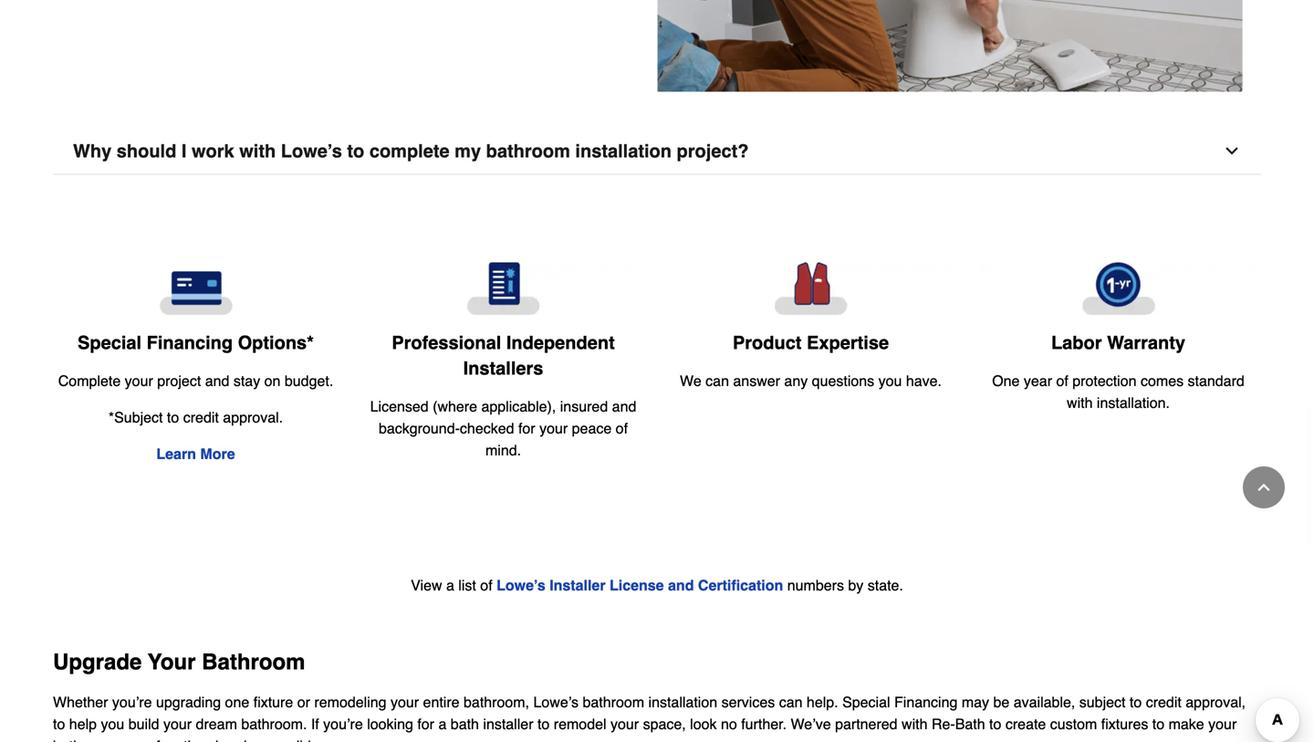 Task type: describe. For each thing, give the bounding box(es) containing it.
upgrading
[[156, 694, 221, 711]]

1 vertical spatial lowe's
[[497, 577, 546, 594]]

0 vertical spatial financing
[[147, 333, 233, 354]]

a blue 1-year labor warranty icon. image
[[980, 263, 1258, 316]]

whether you're upgrading one fixture or remodeling your entire bathroom, lowe's bathroom installation services can help. special financing may be available, subject to credit approval, to help you build your dream bathroom. if you're looking for a bath installer to remodel your space, look no further. we've partnered with re-bath to create custom fixtures to make your bathroom more functional and accessible.
[[53, 694, 1246, 742]]

to inside button
[[347, 141, 365, 162]]

should
[[117, 141, 177, 162]]

bathroom inside why should i work with lowe's to complete my bathroom installation project? button
[[486, 141, 571, 162]]

license
[[610, 577, 664, 594]]

special financing options*
[[78, 333, 314, 354]]

with inside the one year of protection comes standard with installation.
[[1067, 395, 1093, 412]]

bathroom.
[[241, 716, 307, 733]]

special inside the whether you're upgrading one fixture or remodeling your entire bathroom, lowe's bathroom installation services can help. special financing may be available, subject to credit approval, to help you build your dream bathroom. if you're looking for a bath installer to remodel your space, look no further. we've partnered with re-bath to create custom fixtures to make your bathroom more functional and accessible.
[[843, 694, 891, 711]]

more
[[200, 446, 235, 463]]

list
[[459, 577, 477, 594]]

a dark blue credit card icon. image
[[57, 263, 335, 316]]

for inside the whether you're upgrading one fixture or remodeling your entire bathroom, lowe's bathroom installation services can help. special financing may be available, subject to credit approval, to help you build your dream bathroom. if you're looking for a bath installer to remodel your space, look no further. we've partnered with re-bath to create custom fixtures to make your bathroom more functional and accessible.
[[418, 716, 435, 733]]

options*
[[238, 333, 314, 354]]

your up functional
[[163, 716, 192, 733]]

questions
[[812, 373, 875, 390]]

one year of protection comes standard with installation.
[[993, 373, 1245, 412]]

stay
[[234, 373, 260, 390]]

you inside the whether you're upgrading one fixture or remodeling your entire bathroom, lowe's bathroom installation services can help. special financing may be available, subject to credit approval, to help you build your dream bathroom. if you're looking for a bath installer to remodel your space, look no further. we've partnered with re-bath to create custom fixtures to make your bathroom more functional and accessible.
[[101, 716, 124, 733]]

partnered
[[836, 716, 898, 733]]

a lowe's red vest icon. image
[[672, 263, 951, 316]]

licensed
[[370, 398, 429, 415]]

0 vertical spatial can
[[706, 373, 730, 390]]

more
[[119, 738, 152, 742]]

re-
[[932, 716, 956, 733]]

installer
[[483, 716, 534, 733]]

approval.
[[223, 409, 283, 426]]

state.
[[868, 577, 904, 594]]

applicable),
[[482, 398, 556, 415]]

bath
[[451, 716, 479, 733]]

peace
[[572, 420, 612, 437]]

installation.
[[1097, 395, 1171, 412]]

upgrade your bathroom
[[53, 650, 305, 675]]

installation inside button
[[576, 141, 672, 162]]

financing inside the whether you're upgrading one fixture or remodeling your entire bathroom, lowe's bathroom installation services can help. special financing may be available, subject to credit approval, to help you build your dream bathroom. if you're looking for a bath installer to remodel your space, look no further. we've partnered with re-bath to create custom fixtures to make your bathroom more functional and accessible.
[[895, 694, 958, 711]]

entire
[[423, 694, 460, 711]]

accessible.
[[251, 738, 323, 742]]

on
[[264, 373, 281, 390]]

*subject to credit approval.
[[109, 409, 283, 426]]

0 vertical spatial credit
[[183, 409, 219, 426]]

of inside the licensed (where applicable), insured and background-checked for your peace of mind.
[[616, 420, 628, 437]]

year
[[1024, 373, 1053, 390]]

space,
[[643, 716, 686, 733]]

comes
[[1141, 373, 1184, 390]]

learn more
[[156, 446, 235, 463]]

insured
[[560, 398, 608, 415]]

services
[[722, 694, 775, 711]]

work
[[192, 141, 234, 162]]

a inside the whether you're upgrading one fixture or remodeling your entire bathroom, lowe's bathroom installation services can help. special financing may be available, subject to credit approval, to help you build your dream bathroom. if you're looking for a bath installer to remodel your space, look no further. we've partnered with re-bath to create custom fixtures to make your bathroom more functional and accessible.
[[439, 716, 447, 733]]

fixtures
[[1102, 716, 1149, 733]]

for inside the licensed (where applicable), insured and background-checked for your peace of mind.
[[519, 420, 536, 437]]

bath
[[956, 716, 986, 733]]

0 horizontal spatial of
[[481, 577, 493, 594]]

product expertise
[[733, 332, 889, 353]]

create
[[1006, 716, 1047, 733]]

credit inside the whether you're upgrading one fixture or remodeling your entire bathroom, lowe's bathroom installation services can help. special financing may be available, subject to credit approval, to help you build your dream bathroom. if you're looking for a bath installer to remodel your space, look no further. we've partnered with re-bath to create custom fixtures to make your bathroom more functional and accessible.
[[1147, 694, 1182, 711]]

professional
[[392, 332, 502, 353]]

chevron up image
[[1256, 478, 1274, 497]]

0 vertical spatial you're
[[112, 694, 152, 711]]

to left help on the bottom left of the page
[[53, 716, 65, 733]]

expertise
[[807, 332, 889, 353]]

standard
[[1188, 373, 1245, 390]]

and right 'license' at the bottom of page
[[668, 577, 694, 594]]

any
[[785, 373, 808, 390]]

view a list of lowe's installer license and certification numbers by state.
[[411, 577, 904, 594]]

look
[[690, 716, 717, 733]]

scroll to top element
[[1244, 467, 1286, 509]]

independent
[[507, 332, 615, 353]]

or
[[297, 694, 310, 711]]

your left "space,"
[[611, 716, 639, 733]]

your
[[148, 650, 196, 675]]

your down approval, on the bottom right
[[1209, 716, 1237, 733]]

complete
[[58, 373, 121, 390]]

certification
[[698, 577, 784, 594]]

remodel
[[554, 716, 607, 733]]

chevron down image
[[1224, 142, 1242, 160]]

2 vertical spatial bathroom
[[53, 738, 115, 742]]

dream
[[196, 716, 237, 733]]

licensed (where applicable), insured and background-checked for your peace of mind.
[[370, 398, 637, 459]]

2 horizontal spatial bathroom
[[583, 694, 645, 711]]

build
[[128, 716, 159, 733]]

professional independent installers
[[392, 332, 615, 379]]

custom
[[1051, 716, 1098, 733]]

to up fixtures
[[1130, 694, 1143, 711]]

budget.
[[285, 373, 334, 390]]

lowe's inside the whether you're upgrading one fixture or remodeling your entire bathroom, lowe's bathroom installation services can help. special financing may be available, subject to credit approval, to help you build your dream bathroom. if you're looking for a bath installer to remodel your space, look no further. we've partnered with re-bath to create custom fixtures to make your bathroom more functional and accessible.
[[534, 694, 579, 711]]

to right installer
[[538, 716, 550, 733]]

i
[[182, 141, 187, 162]]

and inside the whether you're upgrading one fixture or remodeling your entire bathroom, lowe's bathroom installation services can help. special financing may be available, subject to credit approval, to help you build your dream bathroom. if you're looking for a bath installer to remodel your space, look no further. we've partnered with re-bath to create custom fixtures to make your bathroom more functional and accessible.
[[223, 738, 247, 742]]



Task type: locate. For each thing, give the bounding box(es) containing it.
of right peace
[[616, 420, 628, 437]]

1 horizontal spatial with
[[902, 716, 928, 733]]

lowe's inside button
[[281, 141, 342, 162]]

labor warranty
[[1052, 333, 1186, 354]]

with left re-
[[902, 716, 928, 733]]

bathroom right my
[[486, 141, 571, 162]]

(where
[[433, 398, 478, 415]]

0 vertical spatial installation
[[576, 141, 672, 162]]

why should i work with lowe's to complete my bathroom installation project? button
[[53, 128, 1262, 175]]

with inside the whether you're upgrading one fixture or remodeling your entire bathroom, lowe's bathroom installation services can help. special financing may be available, subject to credit approval, to help you build your dream bathroom. if you're looking for a bath installer to remodel your space, look no further. we've partnered with re-bath to create custom fixtures to make your bathroom more functional and accessible.
[[902, 716, 928, 733]]

can up we've
[[780, 694, 803, 711]]

1 vertical spatial you
[[101, 716, 124, 733]]

of
[[1057, 373, 1069, 390], [616, 420, 628, 437], [481, 577, 493, 594]]

one
[[993, 373, 1020, 390]]

you're
[[112, 694, 152, 711], [323, 716, 363, 733]]

make
[[1169, 716, 1205, 733]]

can right the we
[[706, 373, 730, 390]]

a dark blue background check icon. image
[[364, 263, 643, 316]]

numbers
[[788, 577, 845, 594]]

installation inside the whether you're upgrading one fixture or remodeling your entire bathroom, lowe's bathroom installation services can help. special financing may be available, subject to credit approval, to help you build your dream bathroom. if you're looking for a bath installer to remodel your space, look no further. we've partnered with re-bath to create custom fixtures to make your bathroom more functional and accessible.
[[649, 694, 718, 711]]

for down the applicable),
[[519, 420, 536, 437]]

0 vertical spatial for
[[519, 420, 536, 437]]

to left make
[[1153, 716, 1165, 733]]

we can answer any questions you have.
[[680, 373, 942, 390]]

1 vertical spatial special
[[843, 694, 891, 711]]

we've
[[791, 716, 831, 733]]

1 vertical spatial credit
[[1147, 694, 1182, 711]]

bathroom,
[[464, 694, 530, 711]]

bathroom down help on the bottom left of the page
[[53, 738, 115, 742]]

2 horizontal spatial with
[[1067, 395, 1093, 412]]

0 vertical spatial special
[[78, 333, 142, 354]]

complete
[[370, 141, 450, 162]]

1 vertical spatial a
[[439, 716, 447, 733]]

1 horizontal spatial you're
[[323, 716, 363, 733]]

installation up "space,"
[[649, 694, 718, 711]]

bathroom up remodel
[[583, 694, 645, 711]]

0 horizontal spatial credit
[[183, 409, 219, 426]]

1 horizontal spatial you
[[879, 373, 903, 390]]

0 vertical spatial of
[[1057, 373, 1069, 390]]

a down the entire
[[439, 716, 447, 733]]

upgrade
[[53, 650, 142, 675]]

available,
[[1014, 694, 1076, 711]]

for
[[519, 420, 536, 437], [418, 716, 435, 733]]

whether
[[53, 694, 108, 711]]

have.
[[907, 373, 942, 390]]

special
[[78, 333, 142, 354], [843, 694, 891, 711]]

of right the "list"
[[481, 577, 493, 594]]

and inside the licensed (where applicable), insured and background-checked for your peace of mind.
[[612, 398, 637, 415]]

0 vertical spatial bathroom
[[486, 141, 571, 162]]

you up more
[[101, 716, 124, 733]]

fixture
[[254, 694, 293, 711]]

to up learn
[[167, 409, 179, 426]]

financing up complete your project and stay on budget.
[[147, 333, 233, 354]]

0 horizontal spatial you're
[[112, 694, 152, 711]]

if
[[311, 716, 319, 733]]

mind.
[[486, 442, 521, 459]]

to down be
[[990, 716, 1002, 733]]

with
[[239, 141, 276, 162], [1067, 395, 1093, 412], [902, 716, 928, 733]]

and left stay
[[205, 373, 230, 390]]

2 vertical spatial with
[[902, 716, 928, 733]]

1 horizontal spatial bathroom
[[486, 141, 571, 162]]

0 vertical spatial with
[[239, 141, 276, 162]]

lowe's
[[281, 141, 342, 162], [497, 577, 546, 594], [534, 694, 579, 711]]

one
[[225, 694, 250, 711]]

with right work
[[239, 141, 276, 162]]

0 vertical spatial a
[[446, 577, 455, 594]]

my
[[455, 141, 481, 162]]

credit up make
[[1147, 694, 1182, 711]]

1 horizontal spatial financing
[[895, 694, 958, 711]]

may
[[962, 694, 990, 711]]

1 vertical spatial you're
[[323, 716, 363, 733]]

functional
[[156, 738, 219, 742]]

by
[[849, 577, 864, 594]]

we
[[680, 373, 702, 390]]

1 horizontal spatial for
[[519, 420, 536, 437]]

1 horizontal spatial of
[[616, 420, 628, 437]]

your up *subject
[[125, 373, 153, 390]]

further.
[[742, 716, 787, 733]]

1 vertical spatial financing
[[895, 694, 958, 711]]

1 vertical spatial for
[[418, 716, 435, 733]]

for down the entire
[[418, 716, 435, 733]]

you're down 'remodeling'
[[323, 716, 363, 733]]

a left the "list"
[[446, 577, 455, 594]]

to left "complete"
[[347, 141, 365, 162]]

your up looking
[[391, 694, 419, 711]]

0 horizontal spatial can
[[706, 373, 730, 390]]

approval,
[[1186, 694, 1246, 711]]

help
[[69, 716, 97, 733]]

why
[[73, 141, 112, 162]]

0 horizontal spatial you
[[101, 716, 124, 733]]

whether you're looking for a safety upgrade or an entire bathroom renovation, we have you covered. image
[[657, 0, 1244, 92]]

and
[[205, 373, 230, 390], [612, 398, 637, 415], [668, 577, 694, 594], [223, 738, 247, 742]]

special up partnered
[[843, 694, 891, 711]]

view
[[411, 577, 442, 594]]

0 vertical spatial lowe's
[[281, 141, 342, 162]]

you left have. at the bottom right
[[879, 373, 903, 390]]

lowe's installer license and certification link
[[497, 577, 784, 594]]

answer
[[734, 373, 781, 390]]

and right insured
[[612, 398, 637, 415]]

learn more link
[[156, 446, 235, 463]]

1 vertical spatial of
[[616, 420, 628, 437]]

no
[[721, 716, 738, 733]]

special up complete at left bottom
[[78, 333, 142, 354]]

looking
[[367, 716, 414, 733]]

subject
[[1080, 694, 1126, 711]]

complete your project and stay on budget.
[[58, 373, 334, 390]]

1 vertical spatial installation
[[649, 694, 718, 711]]

*subject
[[109, 409, 163, 426]]

product
[[733, 332, 802, 353]]

0 horizontal spatial special
[[78, 333, 142, 354]]

0 horizontal spatial financing
[[147, 333, 233, 354]]

of inside the one year of protection comes standard with installation.
[[1057, 373, 1069, 390]]

remodeling
[[314, 694, 387, 711]]

0 horizontal spatial bathroom
[[53, 738, 115, 742]]

of right the year
[[1057, 373, 1069, 390]]

credit down complete your project and stay on budget.
[[183, 409, 219, 426]]

your inside the licensed (where applicable), insured and background-checked for your peace of mind.
[[540, 420, 568, 437]]

0 vertical spatial you
[[879, 373, 903, 390]]

installation
[[576, 141, 672, 162], [649, 694, 718, 711]]

1 horizontal spatial special
[[843, 694, 891, 711]]

installer
[[550, 577, 606, 594]]

installation left project? on the top right of the page
[[576, 141, 672, 162]]

and down dream
[[223, 738, 247, 742]]

bathroom
[[486, 141, 571, 162], [583, 694, 645, 711], [53, 738, 115, 742]]

1 horizontal spatial can
[[780, 694, 803, 711]]

protection
[[1073, 373, 1137, 390]]

why should i work with lowe's to complete my bathroom installation project?
[[73, 141, 749, 162]]

checked
[[460, 420, 515, 437]]

project
[[157, 373, 201, 390]]

0 horizontal spatial with
[[239, 141, 276, 162]]

credit
[[183, 409, 219, 426], [1147, 694, 1182, 711]]

installers
[[463, 358, 544, 379]]

financing
[[147, 333, 233, 354], [895, 694, 958, 711]]

1 vertical spatial bathroom
[[583, 694, 645, 711]]

warranty
[[1108, 333, 1186, 354]]

labor
[[1052, 333, 1103, 354]]

your
[[125, 373, 153, 390], [540, 420, 568, 437], [391, 694, 419, 711], [163, 716, 192, 733], [611, 716, 639, 733], [1209, 716, 1237, 733]]

2 vertical spatial of
[[481, 577, 493, 594]]

2 horizontal spatial of
[[1057, 373, 1069, 390]]

be
[[994, 694, 1010, 711]]

learn
[[156, 446, 196, 463]]

can
[[706, 373, 730, 390], [780, 694, 803, 711]]

1 vertical spatial with
[[1067, 395, 1093, 412]]

0 horizontal spatial for
[[418, 716, 435, 733]]

your down insured
[[540, 420, 568, 437]]

project?
[[677, 141, 749, 162]]

2 vertical spatial lowe's
[[534, 694, 579, 711]]

with inside button
[[239, 141, 276, 162]]

financing up re-
[[895, 694, 958, 711]]

with down protection
[[1067, 395, 1093, 412]]

can inside the whether you're upgrading one fixture or remodeling your entire bathroom, lowe's bathroom installation services can help. special financing may be available, subject to credit approval, to help you build your dream bathroom. if you're looking for a bath installer to remodel your space, look no further. we've partnered with re-bath to create custom fixtures to make your bathroom more functional and accessible.
[[780, 694, 803, 711]]

bathroom
[[202, 650, 305, 675]]

1 vertical spatial can
[[780, 694, 803, 711]]

1 horizontal spatial credit
[[1147, 694, 1182, 711]]

you're up build
[[112, 694, 152, 711]]



Task type: vqa. For each thing, say whether or not it's contained in the screenshot.
OFFICE FURNITURE
no



